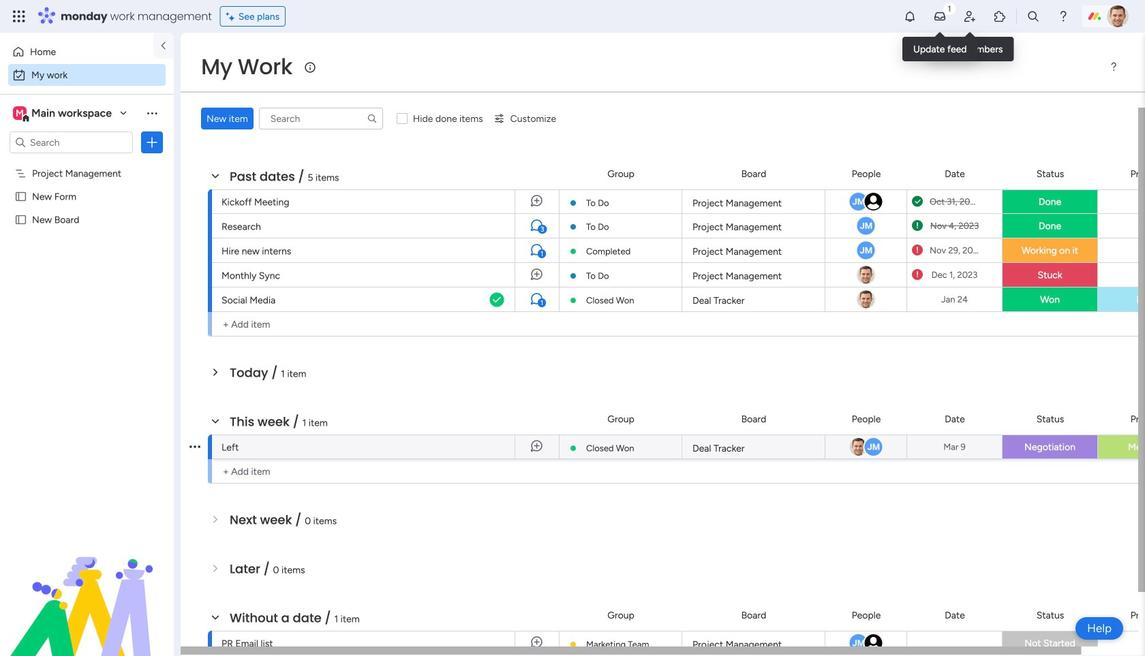 Task type: describe. For each thing, give the bounding box(es) containing it.
0 vertical spatial option
[[8, 41, 145, 63]]

v2 overdue deadline image
[[913, 244, 923, 257]]

invite members image
[[964, 10, 977, 23]]

1 public board image from the top
[[14, 190, 27, 203]]

1 vertical spatial options image
[[190, 430, 201, 464]]

workspace selection element
[[13, 105, 114, 123]]

notifications image
[[904, 10, 917, 23]]

v2 done deadline image
[[913, 195, 923, 208]]

1 v2 overdue deadline image from the top
[[913, 220, 923, 233]]

rubyanndersson@gmail.com image
[[864, 634, 884, 654]]

1 vertical spatial option
[[8, 64, 166, 86]]

2 public board image from the top
[[14, 213, 27, 226]]

2 vertical spatial options image
[[190, 626, 201, 657]]

monday marketplace image
[[994, 10, 1007, 23]]

Filter dashboard by text search field
[[259, 108, 383, 130]]

search everything image
[[1027, 10, 1041, 23]]



Task type: vqa. For each thing, say whether or not it's contained in the screenshot.
bottommost LEARN
no



Task type: locate. For each thing, give the bounding box(es) containing it.
v2 overdue deadline image
[[913, 220, 923, 233], [913, 269, 923, 282]]

select product image
[[12, 10, 26, 23]]

lottie animation element
[[0, 519, 174, 657]]

1 vertical spatial public board image
[[14, 213, 27, 226]]

public board image
[[14, 190, 27, 203], [14, 213, 27, 226]]

update feed image
[[934, 10, 947, 23]]

option
[[8, 41, 145, 63], [8, 64, 166, 86], [0, 161, 174, 164]]

Search in workspace field
[[29, 135, 114, 150]]

0 vertical spatial options image
[[145, 136, 159, 149]]

v2 overdue deadline image down v2 overdue deadline icon
[[913, 269, 923, 282]]

1 vertical spatial v2 overdue deadline image
[[913, 269, 923, 282]]

0 vertical spatial v2 overdue deadline image
[[913, 220, 923, 233]]

0 vertical spatial public board image
[[14, 190, 27, 203]]

list box
[[0, 159, 174, 416]]

1 image
[[944, 1, 956, 16]]

see plans image
[[226, 9, 239, 24]]

2 v2 overdue deadline image from the top
[[913, 269, 923, 282]]

jeremy miller image
[[849, 634, 869, 654]]

2 vertical spatial option
[[0, 161, 174, 164]]

search image
[[367, 113, 378, 124]]

terry turtle image
[[1108, 5, 1129, 27]]

v2 overdue deadline image down v2 done deadline image
[[913, 220, 923, 233]]

workspace options image
[[145, 106, 159, 120]]

lottie animation image
[[0, 519, 174, 657]]

help image
[[1057, 10, 1071, 23]]

menu image
[[1109, 61, 1120, 72]]

workspace image
[[13, 106, 27, 121]]

options image
[[145, 136, 159, 149], [190, 430, 201, 464], [190, 626, 201, 657]]

None search field
[[259, 108, 383, 130]]



